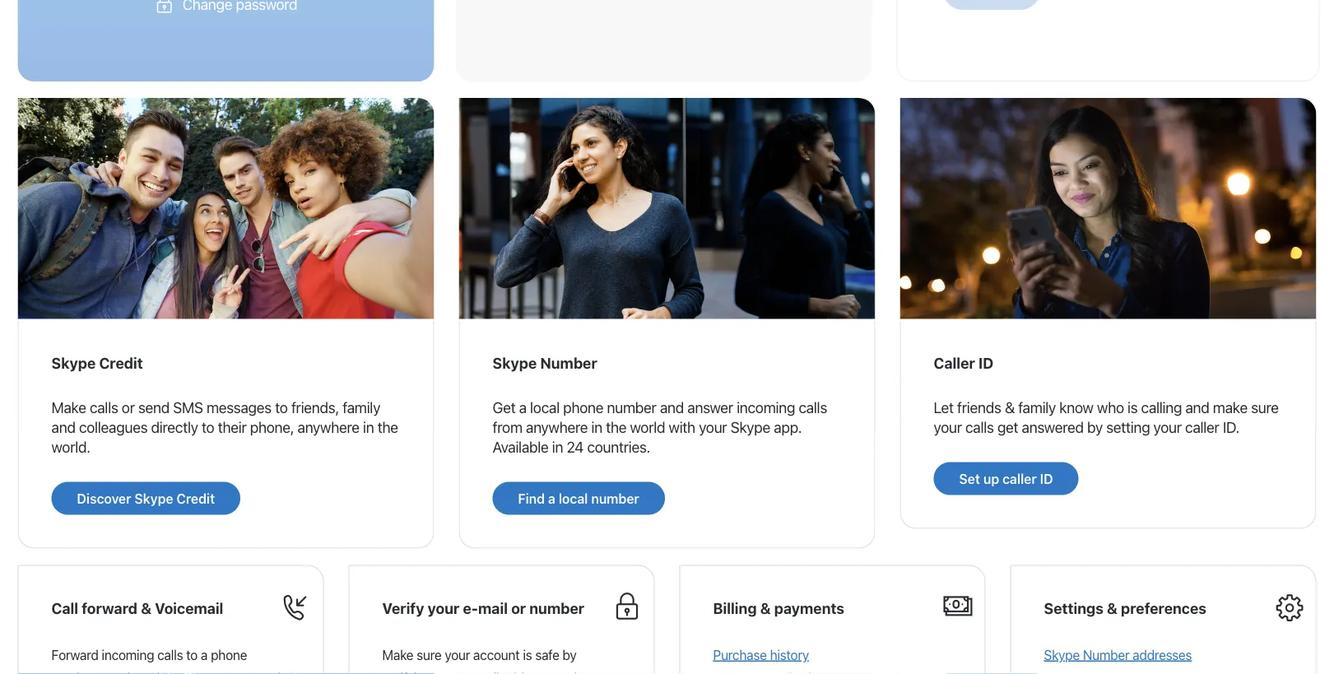 Task type: locate. For each thing, give the bounding box(es) containing it.
friends
[[958, 399, 1002, 416]]

phone
[[563, 399, 604, 416], [211, 647, 247, 663]]

is inside make sure your account is safe by verifying your e-mail address or phon
[[523, 647, 532, 663]]

&
[[1005, 399, 1015, 416], [141, 600, 152, 617], [760, 600, 771, 617], [1107, 600, 1118, 617]]

verify your e-mail or number
[[382, 600, 585, 617]]

local
[[530, 399, 560, 416], [559, 491, 588, 506]]

1 vertical spatial make
[[382, 647, 414, 663]]

1 horizontal spatial is
[[1128, 399, 1138, 416]]

friends,
[[291, 399, 339, 416]]

app.
[[774, 419, 802, 436]]

0 horizontal spatial id
[[979, 354, 994, 372]]

1 anywhere from the left
[[298, 419, 360, 436]]

e- inside make sure your account is safe by verifying your e-mail address or phon
[[463, 671, 476, 674]]

caller right up
[[1003, 471, 1037, 486]]

sure right make
[[1252, 399, 1279, 416]]

skype right discover
[[135, 491, 173, 506]]

phone up 24
[[563, 399, 604, 416]]

forward
[[51, 647, 98, 663]]

your
[[699, 419, 727, 436], [934, 419, 962, 436], [1154, 419, 1182, 436], [428, 600, 460, 617], [445, 647, 470, 663], [435, 671, 460, 674]]

discover skype credit button
[[51, 482, 240, 515]]

caller id
[[934, 354, 994, 372]]

account down voicemail
[[188, 671, 235, 674]]

skype credit
[[51, 354, 143, 372]]

by
[[1088, 419, 1103, 436], [563, 647, 577, 663]]

1 vertical spatial is
[[523, 647, 532, 663]]

2 e- from the top
[[463, 671, 476, 674]]

account
[[473, 647, 520, 663], [188, 671, 235, 674]]

1 vertical spatial local
[[559, 491, 588, 506]]

countries.
[[587, 438, 650, 456]]

make for make sure your account is safe by verifying your e-mail address or phon
[[382, 647, 414, 663]]

skype left app.
[[731, 419, 771, 436]]

caller left the id.
[[1186, 419, 1220, 436]]

incoming inside get a local phone number and answer incoming calls from anywhere in the world with your skype app. available in 24 countries.
[[737, 399, 795, 416]]

2 horizontal spatial in
[[592, 419, 603, 436]]

know
[[1060, 399, 1094, 416]]

0 horizontal spatial caller
[[1003, 471, 1037, 486]]

1 horizontal spatial the
[[606, 419, 627, 436]]

id right caller
[[979, 354, 994, 372]]

1 vertical spatial number
[[591, 491, 640, 506]]

is
[[1128, 399, 1138, 416], [523, 647, 532, 663]]

2 vertical spatial a
[[201, 647, 208, 663]]


[[1275, 593, 1304, 621]]

calls
[[90, 399, 118, 416], [799, 399, 827, 416], [966, 419, 994, 436], [157, 647, 183, 663]]

0 vertical spatial account
[[473, 647, 520, 663]]

1 vertical spatial account
[[188, 671, 235, 674]]

local inside "find a local number" link
[[559, 491, 588, 506]]

settings & preferences
[[1044, 600, 1207, 617]]

credit inside discover skype credit button
[[177, 491, 215, 506]]

local for phone
[[530, 399, 560, 416]]

caller
[[1186, 419, 1220, 436], [1003, 471, 1037, 486]]

who
[[1097, 399, 1124, 416]]

a inside get a local phone number and answer incoming calls from anywhere in the world with your skype app. available in 24 countries.
[[519, 399, 527, 416]]

calls down voicemail
[[157, 647, 183, 663]]

1 horizontal spatial and
[[660, 399, 684, 416]]

by down who
[[1088, 419, 1103, 436]]

sms
[[173, 399, 203, 416]]

by inside make sure your account is safe by verifying your e-mail address or phon
[[563, 647, 577, 663]]

and inside make calls or send sms messages to friends, family and colleagues directly to their phone, anywhere in the world.
[[51, 419, 75, 436]]

1 vertical spatial sure
[[417, 647, 442, 663]]

setting
[[1107, 419, 1150, 436]]

0 vertical spatial a
[[519, 399, 527, 416]]

1 vertical spatial caller
[[1003, 471, 1037, 486]]

0 vertical spatial incoming
[[737, 399, 795, 416]]

0 vertical spatial make
[[51, 399, 86, 416]]

by inside 'let friends & family know who is calling and make sure your calls get answered by setting your caller id.'
[[1088, 419, 1103, 436]]

0 horizontal spatial make
[[51, 399, 86, 416]]

discover
[[77, 491, 131, 506]]

number
[[540, 354, 598, 372], [1083, 647, 1130, 663]]

phone inside get a local phone number and answer incoming calls from anywhere in the world with your skype app. available in 24 countries.
[[563, 399, 604, 416]]


[[613, 593, 642, 621]]

a down voicemail
[[201, 647, 208, 663]]

e- left address
[[463, 671, 476, 674]]

set up caller id link
[[934, 462, 1079, 495]]

2 the from the left
[[606, 419, 627, 436]]

answer
[[688, 399, 733, 416]]

account inside make sure your account is safe by verifying your e-mail address or phon
[[473, 647, 520, 663]]

skype right another
[[149, 671, 185, 674]]

0 horizontal spatial phone
[[211, 647, 247, 663]]

anywhere up 24
[[526, 419, 588, 436]]

a for find
[[548, 491, 556, 506]]

& right "forward"
[[141, 600, 152, 617]]

local right find
[[559, 491, 588, 506]]

0 vertical spatial number
[[540, 354, 598, 372]]

world
[[630, 419, 665, 436]]

number inside settings & preferences region
[[1083, 647, 1130, 663]]

1 horizontal spatial incoming
[[737, 399, 795, 416]]

id.
[[1223, 419, 1240, 436]]

1 horizontal spatial anywhere
[[526, 419, 588, 436]]

forward incoming calls to a phone number, another skype account or sen
[[51, 647, 281, 674]]

incoming
[[737, 399, 795, 416], [102, 647, 154, 663]]

& up get
[[1005, 399, 1015, 416]]

or inside make sure your account is safe by verifying your e-mail address or phon
[[552, 671, 563, 674]]

family
[[343, 399, 380, 416], [1019, 399, 1056, 416]]

phone inside forward incoming calls to a phone number, another skype account or sen
[[211, 647, 247, 663]]

account inside forward incoming calls to a phone number, another skype account or sen
[[188, 671, 235, 674]]

make sure your account is safe by verifying your e-mail address or phon
[[382, 647, 603, 674]]

settings
[[1044, 600, 1104, 617]]

0 horizontal spatial the
[[378, 419, 398, 436]]

make up world. at the left
[[51, 399, 86, 416]]

id
[[979, 354, 994, 372], [1040, 471, 1054, 486]]

skype number addresses
[[1044, 647, 1192, 663]]

mail up make sure your account is safe by verifying your e-mail address or phon
[[478, 600, 508, 617]]

1 vertical spatial e-
[[463, 671, 476, 674]]

0 horizontal spatial to
[[186, 647, 198, 663]]

credit down directly
[[177, 491, 215, 506]]

local for number
[[559, 491, 588, 506]]

1 horizontal spatial credit
[[177, 491, 215, 506]]

0 horizontal spatial is
[[523, 647, 532, 663]]

or inside forward incoming calls to a phone number, another skype account or sen
[[238, 671, 250, 674]]

payments
[[774, 600, 845, 617]]

0 vertical spatial to
[[275, 399, 288, 416]]

make for make calls or send sms messages to friends, family and colleagues directly to their phone, anywhere in the world.
[[51, 399, 86, 416]]

1 horizontal spatial family
[[1019, 399, 1056, 416]]

make inside make sure your account is safe by verifying your e-mail address or phon
[[382, 647, 414, 663]]

number,
[[51, 671, 98, 674]]

a
[[519, 399, 527, 416], [548, 491, 556, 506], [201, 647, 208, 663]]

number up safe
[[530, 600, 585, 617]]

in inside make calls or send sms messages to friends, family and colleagues directly to their phone, anywhere in the world.
[[363, 419, 374, 436]]

billing
[[713, 600, 757, 617]]

a inside forward incoming calls to a phone number, another skype account or sen
[[201, 647, 208, 663]]

the
[[378, 419, 398, 436], [606, 419, 627, 436]]

family up answered
[[1019, 399, 1056, 416]]

calls up app.
[[799, 399, 827, 416]]

to
[[275, 399, 288, 416], [202, 419, 214, 436], [186, 647, 198, 663]]

by right safe
[[563, 647, 577, 663]]

e-
[[463, 600, 478, 617], [463, 671, 476, 674]]

make up the verifying in the left bottom of the page
[[382, 647, 414, 663]]

e- up make sure your account is safe by verifying your e-mail address or phon
[[463, 600, 478, 617]]

account up address
[[473, 647, 520, 663]]

make
[[51, 399, 86, 416], [382, 647, 414, 663]]

0 vertical spatial local
[[530, 399, 560, 416]]

0 vertical spatial number
[[607, 399, 657, 416]]

id down answered
[[1040, 471, 1054, 486]]

0 horizontal spatial incoming
[[102, 647, 154, 663]]

phone down voicemail
[[211, 647, 247, 663]]

mail left address
[[476, 671, 499, 674]]

or inside make calls or send sms messages to friends, family and colleagues directly to their phone, anywhere in the world.
[[122, 399, 135, 416]]

anywhere inside get a local phone number and answer incoming calls from anywhere in the world with your skype app. available in 24 countries.
[[526, 419, 588, 436]]

family right friends,
[[343, 399, 380, 416]]

caller inside 'let friends & family know who is calling and make sure your calls get answered by setting your caller id.'
[[1186, 419, 1220, 436]]

number up the "world"
[[607, 399, 657, 416]]

sure up the verifying in the left bottom of the page
[[417, 647, 442, 663]]

1 horizontal spatial a
[[519, 399, 527, 416]]

anywhere inside make calls or send sms messages to friends, family and colleagues directly to their phone, anywhere in the world.
[[298, 419, 360, 436]]

mail inside make sure your account is safe by verifying your e-mail address or phon
[[476, 671, 499, 674]]

local inside get a local phone number and answer incoming calls from anywhere in the world with your skype app. available in 24 countries.
[[530, 399, 560, 416]]

a right the get
[[519, 399, 527, 416]]

calls inside make calls or send sms messages to friends, family and colleagues directly to their phone, anywhere in the world.
[[90, 399, 118, 416]]

1 horizontal spatial by
[[1088, 419, 1103, 436]]

your right "verify"
[[428, 600, 460, 617]]

forward
[[82, 600, 137, 617]]

1 vertical spatial a
[[548, 491, 556, 506]]

get a local phone number and answer incoming calls from anywhere in the world with your skype app. available in 24 countries.
[[493, 399, 827, 456]]

0 vertical spatial sure
[[1252, 399, 1279, 416]]

their
[[218, 419, 247, 436]]

to inside forward incoming calls to a phone number, another skype account or sen
[[186, 647, 198, 663]]

1 horizontal spatial number
[[1083, 647, 1130, 663]]

0 vertical spatial caller
[[1186, 419, 1220, 436]]

1 vertical spatial incoming
[[102, 647, 154, 663]]

2 horizontal spatial to
[[275, 399, 288, 416]]

0 horizontal spatial family
[[343, 399, 380, 416]]

to left the their
[[202, 419, 214, 436]]

is up address
[[523, 647, 532, 663]]

is up setting
[[1128, 399, 1138, 416]]

your down let
[[934, 419, 962, 436]]

number
[[607, 399, 657, 416], [591, 491, 640, 506], [530, 600, 585, 617]]

2 vertical spatial to
[[186, 647, 198, 663]]

2 horizontal spatial a
[[548, 491, 556, 506]]

1 horizontal spatial caller
[[1186, 419, 1220, 436]]

sure
[[1252, 399, 1279, 416], [417, 647, 442, 663]]

1 horizontal spatial make
[[382, 647, 414, 663]]

local right the get
[[530, 399, 560, 416]]

1 vertical spatial phone
[[211, 647, 247, 663]]

0 horizontal spatial a
[[201, 647, 208, 663]]

0 vertical spatial is
[[1128, 399, 1138, 416]]

anywhere down friends,
[[298, 419, 360, 436]]

credit up send
[[99, 354, 143, 372]]

1 horizontal spatial sure
[[1252, 399, 1279, 416]]

incoming inside forward incoming calls to a phone number, another skype account or sen
[[102, 647, 154, 663]]

anywhere
[[298, 419, 360, 436], [526, 419, 588, 436]]

2 horizontal spatial and
[[1186, 399, 1210, 416]]

get
[[998, 419, 1019, 436]]

skype
[[51, 354, 96, 372], [493, 354, 537, 372], [731, 419, 771, 436], [135, 491, 173, 506], [1044, 647, 1080, 663], [149, 671, 185, 674]]

history
[[770, 647, 809, 663]]

a right find
[[548, 491, 556, 506]]

1 horizontal spatial to
[[202, 419, 214, 436]]

world.
[[51, 438, 90, 456]]

1 vertical spatial mail
[[476, 671, 499, 674]]

0 vertical spatial id
[[979, 354, 994, 372]]

1 family from the left
[[343, 399, 380, 416]]

calls up colleagues
[[90, 399, 118, 416]]

family inside make calls or send sms messages to friends, family and colleagues directly to their phone, anywhere in the world.
[[343, 399, 380, 416]]

with
[[669, 419, 696, 436]]

skype down settings
[[1044, 647, 1080, 663]]

24
[[567, 438, 584, 456]]

0 horizontal spatial by
[[563, 647, 577, 663]]

skype inside forward incoming calls to a phone number, another skype account or sen
[[149, 671, 185, 674]]

1 vertical spatial id
[[1040, 471, 1054, 486]]

number inside get a local phone number and answer incoming calls from anywhere in the world with your skype app. available in 24 countries.
[[607, 399, 657, 416]]

1 horizontal spatial in
[[552, 438, 563, 456]]

and
[[660, 399, 684, 416], [1186, 399, 1210, 416], [51, 419, 75, 436]]

or
[[122, 399, 135, 416], [511, 600, 526, 617], [238, 671, 250, 674], [552, 671, 563, 674]]

and up with
[[660, 399, 684, 416]]

1 horizontal spatial phone
[[563, 399, 604, 416]]

0 horizontal spatial credit
[[99, 354, 143, 372]]

incoming up another
[[102, 647, 154, 663]]

your down answer
[[699, 419, 727, 436]]

number for skype number
[[540, 354, 598, 372]]

2 family from the left
[[1019, 399, 1056, 416]]

0 horizontal spatial sure
[[417, 647, 442, 663]]

safe
[[535, 647, 560, 663]]

1 vertical spatial number
[[1083, 647, 1130, 663]]

0 horizontal spatial account
[[188, 671, 235, 674]]

mail
[[478, 600, 508, 617], [476, 671, 499, 674]]

caller
[[934, 354, 975, 372]]

skype up the get
[[493, 354, 537, 372]]

1 vertical spatial by
[[563, 647, 577, 663]]

& inside 'let friends & family know who is calling and make sure your calls get answered by setting your caller id.'
[[1005, 399, 1015, 416]]


[[282, 593, 311, 621]]

1 e- from the top
[[463, 600, 478, 617]]

2 vertical spatial number
[[530, 600, 585, 617]]

and up world. at the left
[[51, 419, 75, 436]]

calls down the friends
[[966, 419, 994, 436]]

calls inside forward incoming calls to a phone number, another skype account or sen
[[157, 647, 183, 663]]

1 horizontal spatial account
[[473, 647, 520, 663]]

1 horizontal spatial id
[[1040, 471, 1054, 486]]

0 horizontal spatial anywhere
[[298, 419, 360, 436]]

0 horizontal spatial in
[[363, 419, 374, 436]]

1 vertical spatial credit
[[177, 491, 215, 506]]

to down voicemail
[[186, 647, 198, 663]]

incoming up app.
[[737, 399, 795, 416]]

0 vertical spatial by
[[1088, 419, 1103, 436]]

sure inside 'let friends & family know who is calling and make sure your calls get answered by setting your caller id.'
[[1252, 399, 1279, 416]]

1 the from the left
[[378, 419, 398, 436]]

in
[[363, 419, 374, 436], [592, 419, 603, 436], [552, 438, 563, 456]]

make inside make calls or send sms messages to friends, family and colleagues directly to their phone, anywhere in the world.
[[51, 399, 86, 416]]

answered
[[1022, 419, 1084, 436]]

to up phone,
[[275, 399, 288, 416]]

0 horizontal spatial number
[[540, 354, 598, 372]]

your right the verifying in the left bottom of the page
[[435, 671, 460, 674]]

0 vertical spatial credit
[[99, 354, 143, 372]]

and left make
[[1186, 399, 1210, 416]]

& right billing
[[760, 600, 771, 617]]

number down "countries."
[[591, 491, 640, 506]]

2 anywhere from the left
[[526, 419, 588, 436]]

0 vertical spatial e-
[[463, 600, 478, 617]]

1 vertical spatial to
[[202, 419, 214, 436]]

0 horizontal spatial and
[[51, 419, 75, 436]]

0 vertical spatial phone
[[563, 399, 604, 416]]



Task type: vqa. For each thing, say whether or not it's contained in the screenshot.
local inside the 'link'
yes



Task type: describe. For each thing, give the bounding box(es) containing it.
is inside 'let friends & family know who is calling and make sure your calls get answered by setting your caller id.'
[[1128, 399, 1138, 416]]

and inside 'let friends & family know who is calling and make sure your calls get answered by setting your caller id.'
[[1186, 399, 1210, 416]]


[[944, 593, 973, 621]]

skype inside get a local phone number and answer incoming calls from anywhere in the world with your skype app. available in 24 countries.
[[731, 419, 771, 436]]

let
[[934, 399, 954, 416]]

calls inside 'let friends & family know who is calling and make sure your calls get answered by setting your caller id.'
[[966, 419, 994, 436]]

available
[[493, 438, 549, 456]]

another
[[102, 671, 146, 674]]

set up caller id
[[960, 471, 1054, 486]]

skype up colleagues
[[51, 354, 96, 372]]

calling
[[1142, 399, 1182, 416]]

your down calling
[[1154, 419, 1182, 436]]

0 vertical spatial mail
[[478, 600, 508, 617]]

call forward & voicemail
[[51, 600, 223, 617]]

up
[[984, 471, 1000, 486]]

purchase history
[[713, 647, 809, 663]]

calls inside get a local phone number and answer incoming calls from anywhere in the world with your skype app. available in 24 countries.
[[799, 399, 827, 416]]

settings & preferences region
[[1044, 578, 1304, 674]]

purchase
[[713, 647, 767, 663]]

colleagues
[[79, 419, 148, 436]]

billing & payments region
[[713, 578, 973, 674]]

directly
[[151, 419, 198, 436]]

the inside get a local phone number and answer incoming calls from anywhere in the world with your skype app. available in 24 countries.
[[606, 419, 627, 436]]

skype inside settings & preferences region
[[1044, 647, 1080, 663]]

discover skype credit
[[77, 491, 215, 506]]

number for skype number addresses
[[1083, 647, 1130, 663]]

send
[[138, 399, 170, 416]]

the inside make calls or send sms messages to friends, family and colleagues directly to their phone, anywhere in the world.
[[378, 419, 398, 436]]

family inside 'let friends & family know who is calling and make sure your calls get answered by setting your caller id.'
[[1019, 399, 1056, 416]]

get
[[493, 399, 516, 416]]

sure inside make sure your account is safe by verifying your e-mail address or phon
[[417, 647, 442, 663]]

preferences
[[1121, 600, 1207, 617]]

id inside "link"
[[1040, 471, 1054, 486]]

and inside get a local phone number and answer incoming calls from anywhere in the world with your skype app. available in 24 countries.
[[660, 399, 684, 416]]

your down verify your e-mail or number
[[445, 647, 470, 663]]

call
[[51, 600, 78, 617]]

a for get
[[519, 399, 527, 416]]

purchase history link
[[713, 647, 809, 663]]

caller inside set up caller id "link"
[[1003, 471, 1037, 486]]

your inside get a local phone number and answer incoming calls from anywhere in the world with your skype app. available in 24 countries.
[[699, 419, 727, 436]]

make
[[1213, 399, 1248, 416]]

from
[[493, 419, 523, 436]]

make calls or send sms messages to friends, family and colleagues directly to their phone, anywhere in the world.
[[51, 399, 398, 456]]

find a local number link
[[493, 482, 665, 515]]

phone,
[[250, 419, 294, 436]]

billing & payments
[[713, 600, 845, 617]]

find
[[518, 491, 545, 506]]

messages
[[207, 399, 272, 416]]

set
[[960, 471, 980, 486]]

skype number
[[493, 354, 598, 372]]

let friends & family know who is calling and make sure your calls get answered by setting your caller id.
[[934, 399, 1279, 436]]

skype number addresses link
[[1044, 647, 1192, 663]]

find a local number
[[518, 491, 640, 506]]

address
[[502, 671, 548, 674]]

& right settings
[[1107, 600, 1118, 617]]

verify
[[382, 600, 424, 617]]

voicemail
[[155, 600, 223, 617]]

verifying
[[382, 671, 431, 674]]

skype inside button
[[135, 491, 173, 506]]

addresses
[[1133, 647, 1192, 663]]



